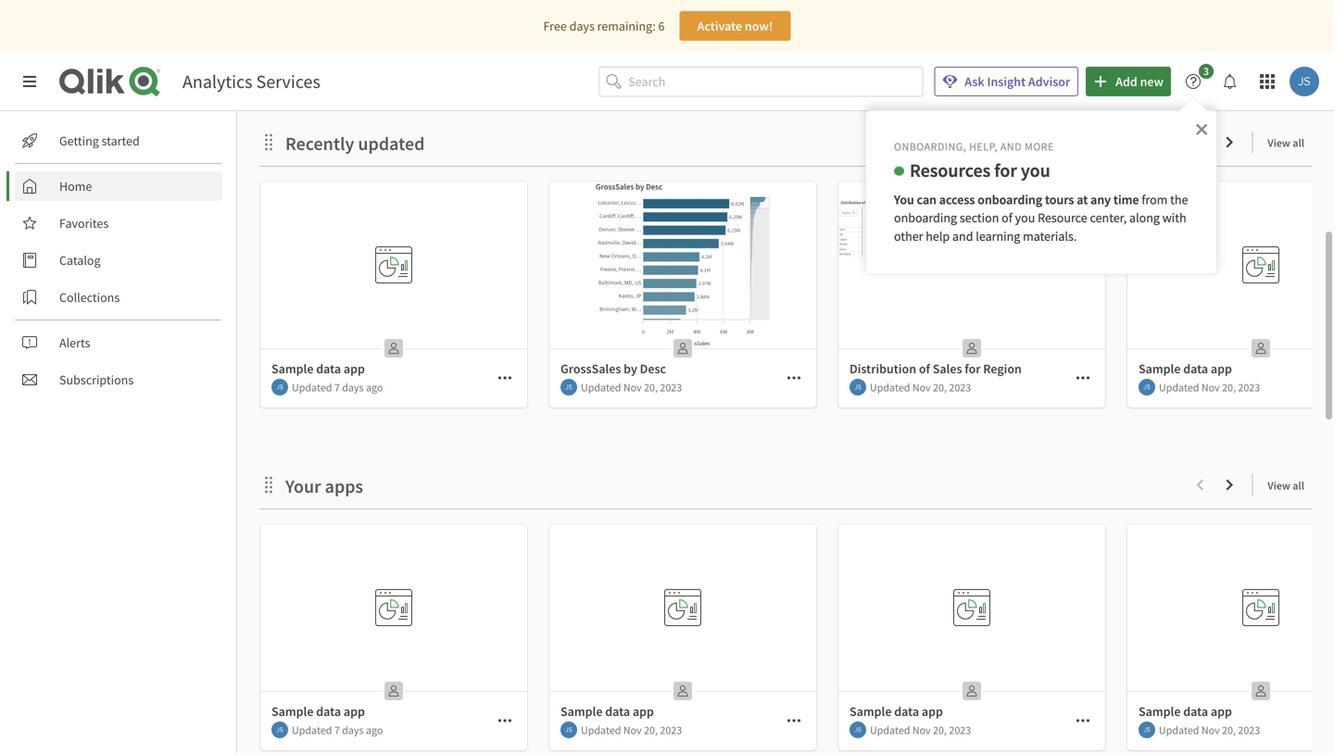 Task type: vqa. For each thing, say whether or not it's contained in the screenshot.
Expand table
no



Task type: describe. For each thing, give the bounding box(es) containing it.
days for apps
[[342, 723, 364, 737]]

alerts
[[59, 334, 90, 351]]

recently updated link
[[285, 132, 432, 155]]

searchbar element
[[599, 66, 923, 97]]

subscriptions
[[59, 372, 134, 388]]

section
[[960, 210, 999, 226]]

days for updated
[[342, 380, 364, 394]]

add
[[1116, 73, 1138, 90]]

started
[[102, 132, 140, 149]]

grosssales
[[561, 360, 621, 377]]

× button
[[1195, 115, 1208, 140]]

view all link for recently updated
[[1268, 131, 1312, 154]]

× dialog
[[865, 110, 1218, 275]]

home link
[[15, 171, 222, 201]]

more
[[1025, 139, 1054, 154]]

activate now!
[[697, 18, 773, 34]]

favorites link
[[15, 208, 222, 238]]

free
[[543, 18, 567, 34]]

updated 7 days ago for your
[[292, 723, 383, 737]]

more actions image for updated nov 20, 2023
[[1076, 713, 1091, 728]]

can
[[917, 191, 937, 208]]

new
[[1140, 73, 1164, 90]]

learning
[[976, 228, 1020, 245]]

collections link
[[15, 283, 222, 312]]

3 button
[[1179, 64, 1219, 96]]

alerts link
[[15, 328, 222, 358]]

move collection image
[[259, 476, 278, 494]]

7 for recently
[[334, 380, 340, 394]]

all for your apps
[[1293, 479, 1305, 493]]

ask insight advisor button
[[934, 67, 1079, 96]]

×
[[1195, 115, 1208, 140]]

ago for updated
[[366, 380, 383, 394]]

from
[[1142, 191, 1168, 208]]

free days remaining: 6
[[543, 18, 665, 34]]

recently updated
[[285, 132, 425, 155]]

favorites
[[59, 215, 109, 232]]

help
[[926, 228, 950, 245]]

apps
[[325, 475, 363, 498]]

resources for you
[[910, 159, 1050, 182]]

all for recently updated
[[1293, 136, 1305, 150]]

onboarding,
[[894, 139, 967, 154]]

analytics
[[183, 70, 253, 93]]

desc
[[640, 360, 666, 377]]

view for your apps
[[1268, 479, 1291, 493]]

now!
[[745, 18, 773, 34]]

from the onboarding section of you resource center, along with other help and learning materials.
[[894, 191, 1191, 245]]

activate now! link
[[680, 11, 791, 41]]

0 vertical spatial onboarding
[[978, 191, 1043, 208]]

navigation pane element
[[0, 119, 236, 402]]

advisor
[[1028, 73, 1070, 90]]

distribution of sales for region
[[850, 360, 1022, 377]]

0 vertical spatial you
[[1021, 159, 1050, 182]]

updated 7 days ago for recently
[[292, 380, 383, 394]]

and inside the from the onboarding section of you resource center, along with other help and learning materials.
[[953, 228, 973, 245]]

of inside main content
[[919, 360, 930, 377]]

subscriptions link
[[15, 365, 222, 395]]

add new
[[1116, 73, 1164, 90]]

home
[[59, 178, 92, 195]]

0 vertical spatial john smith image
[[1290, 67, 1319, 96]]

recently
[[285, 132, 354, 155]]

ask
[[965, 73, 985, 90]]

region
[[983, 360, 1022, 377]]

ago for apps
[[366, 723, 383, 737]]

your apps
[[285, 475, 363, 498]]

distribution
[[850, 360, 916, 377]]



Task type: locate. For each thing, give the bounding box(es) containing it.
1 view from the top
[[1268, 136, 1291, 150]]

main content
[[230, 0, 1334, 753]]

view
[[1268, 136, 1291, 150], [1268, 479, 1291, 493]]

at
[[1077, 191, 1088, 208]]

your apps link
[[285, 475, 371, 498]]

john smith image
[[1290, 67, 1319, 96], [850, 379, 866, 396]]

view all link
[[1268, 131, 1312, 154], [1268, 473, 1312, 497]]

view all link for your apps
[[1268, 473, 1312, 497]]

1 vertical spatial view all link
[[1268, 473, 1312, 497]]

more actions image
[[498, 713, 512, 728], [1076, 713, 1091, 728]]

chart image for sales
[[839, 182, 1105, 348]]

2 view all from the top
[[1268, 479, 1305, 493]]

1 horizontal spatial of
[[1002, 210, 1013, 226]]

onboarding up section
[[978, 191, 1043, 208]]

1 vertical spatial john smith image
[[850, 379, 866, 396]]

0 vertical spatial of
[[1002, 210, 1013, 226]]

for inside "×" dialog
[[994, 159, 1017, 182]]

analytics services
[[183, 70, 320, 93]]

1 more actions image from the left
[[498, 713, 512, 728]]

along
[[1130, 210, 1160, 226]]

more actions image
[[498, 371, 512, 385], [787, 371, 801, 385], [1076, 371, 1091, 385], [787, 713, 801, 728]]

of inside the from the onboarding section of you resource center, along with other help and learning materials.
[[1002, 210, 1013, 226]]

for
[[994, 159, 1017, 182], [965, 360, 981, 377]]

7 for your
[[334, 723, 340, 737]]

updated
[[292, 380, 332, 394], [581, 380, 621, 394], [870, 380, 910, 394], [1159, 380, 1199, 394], [292, 723, 332, 737], [581, 723, 621, 737], [870, 723, 910, 737], [1159, 723, 1199, 737]]

2 more actions image from the left
[[1076, 713, 1091, 728]]

1 vertical spatial for
[[965, 360, 981, 377]]

1 view all from the top
[[1268, 136, 1305, 150]]

1 vertical spatial view
[[1268, 479, 1291, 493]]

1 ago from the top
[[366, 380, 383, 394]]

days
[[569, 18, 595, 34], [342, 380, 364, 394], [342, 723, 364, 737]]

1 vertical spatial updated 7 days ago
[[292, 723, 383, 737]]

with
[[1163, 210, 1187, 226]]

catalog link
[[15, 246, 222, 275]]

0 horizontal spatial for
[[965, 360, 981, 377]]

0 vertical spatial all
[[1293, 136, 1305, 150]]

0 horizontal spatial of
[[919, 360, 930, 377]]

1 horizontal spatial more actions image
[[1076, 713, 1091, 728]]

john smith image
[[271, 379, 288, 396], [561, 379, 577, 396], [1139, 379, 1155, 396], [271, 722, 288, 738], [561, 722, 577, 738], [850, 722, 866, 738], [1139, 722, 1155, 738]]

updated 7 days ago
[[292, 380, 383, 394], [292, 723, 383, 737]]

3
[[1204, 64, 1209, 78]]

you down more
[[1021, 159, 1050, 182]]

1 view all link from the top
[[1268, 131, 1312, 154]]

all
[[1293, 136, 1305, 150], [1293, 479, 1305, 493]]

0 vertical spatial 7
[[334, 380, 340, 394]]

updated nov 20, 2023
[[581, 380, 682, 394], [870, 380, 971, 394], [1159, 380, 1260, 394], [581, 723, 682, 737], [870, 723, 971, 737], [1159, 723, 1260, 737]]

main content containing recently updated
[[230, 0, 1334, 753]]

any
[[1091, 191, 1111, 208]]

1 vertical spatial days
[[342, 380, 364, 394]]

you down you can access onboarding tours at any time
[[1015, 210, 1035, 226]]

access
[[939, 191, 975, 208]]

by
[[624, 360, 637, 377]]

0 horizontal spatial john smith image
[[850, 379, 866, 396]]

2023
[[660, 380, 682, 394], [949, 380, 971, 394], [1238, 380, 1260, 394], [660, 723, 682, 737], [949, 723, 971, 737], [1238, 723, 1260, 737]]

getting started link
[[15, 126, 222, 156]]

more actions image for updated 7 days ago
[[498, 713, 512, 728]]

2 updated 7 days ago from the top
[[292, 723, 383, 737]]

analytics services element
[[183, 70, 320, 93]]

center,
[[1090, 210, 1127, 226]]

1 horizontal spatial for
[[994, 159, 1017, 182]]

2 view all link from the top
[[1268, 473, 1312, 497]]

6
[[658, 18, 665, 34]]

chart image for desc
[[549, 182, 816, 348]]

for up you can access onboarding tours at any time
[[994, 159, 1017, 182]]

onboarding inside the from the onboarding section of you resource center, along with other help and learning materials.
[[894, 210, 957, 226]]

grosssales by desc
[[561, 360, 666, 377]]

1 vertical spatial ago
[[366, 723, 383, 737]]

getting
[[59, 132, 99, 149]]

0 vertical spatial updated 7 days ago
[[292, 380, 383, 394]]

updated
[[358, 132, 425, 155]]

1 vertical spatial all
[[1293, 479, 1305, 493]]

sales
[[933, 360, 962, 377]]

0 vertical spatial and
[[1001, 139, 1022, 154]]

materials.
[[1023, 228, 1077, 245]]

1 all from the top
[[1293, 136, 1305, 150]]

remaining:
[[597, 18, 656, 34]]

view all
[[1268, 136, 1305, 150], [1268, 479, 1305, 493]]

1 horizontal spatial chart image
[[839, 182, 1105, 348]]

sample data app
[[271, 360, 365, 377], [1139, 360, 1232, 377], [271, 703, 365, 720], [561, 703, 654, 720], [850, 703, 943, 720], [1139, 703, 1232, 720]]

1 horizontal spatial john smith image
[[1290, 67, 1319, 96]]

1 horizontal spatial and
[[1001, 139, 1022, 154]]

view all for your apps
[[1268, 479, 1305, 493]]

2 7 from the top
[[334, 723, 340, 737]]

0 vertical spatial view
[[1268, 136, 1291, 150]]

and down section
[[953, 228, 973, 245]]

your
[[285, 475, 321, 498]]

collections
[[59, 289, 120, 306]]

0 horizontal spatial and
[[953, 228, 973, 245]]

app
[[344, 360, 365, 377], [1211, 360, 1232, 377], [344, 703, 365, 720], [633, 703, 654, 720], [922, 703, 943, 720], [1211, 703, 1232, 720]]

1 updated 7 days ago from the top
[[292, 380, 383, 394]]

insight
[[987, 73, 1026, 90]]

ask insight advisor
[[965, 73, 1070, 90]]

0 vertical spatial view all
[[1268, 136, 1305, 150]]

tours
[[1045, 191, 1074, 208]]

2 view from the top
[[1268, 479, 1291, 493]]

add new button
[[1086, 67, 1171, 96]]

20,
[[644, 380, 658, 394], [933, 380, 947, 394], [1222, 380, 1236, 394], [644, 723, 658, 737], [933, 723, 947, 737], [1222, 723, 1236, 737]]

7
[[334, 380, 340, 394], [334, 723, 340, 737]]

the
[[1170, 191, 1188, 208]]

0 horizontal spatial chart image
[[549, 182, 816, 348]]

for right sales
[[965, 360, 981, 377]]

resource
[[1038, 210, 1088, 226]]

of up learning on the top of the page
[[1002, 210, 1013, 226]]

of left sales
[[919, 360, 930, 377]]

view for recently updated
[[1268, 136, 1291, 150]]

getting started
[[59, 132, 140, 149]]

2 ago from the top
[[366, 723, 383, 737]]

catalog
[[59, 252, 101, 269]]

0 horizontal spatial more actions image
[[498, 713, 512, 728]]

0 vertical spatial days
[[569, 18, 595, 34]]

you can access onboarding tours at any time
[[894, 191, 1139, 208]]

0 vertical spatial for
[[994, 159, 1017, 182]]

you
[[894, 191, 914, 208]]

resources
[[910, 159, 991, 182]]

1 vertical spatial onboarding
[[894, 210, 957, 226]]

2 all from the top
[[1293, 479, 1305, 493]]

sample
[[271, 360, 314, 377], [1139, 360, 1181, 377], [271, 703, 314, 720], [561, 703, 603, 720], [850, 703, 892, 720], [1139, 703, 1181, 720]]

services
[[256, 70, 320, 93]]

and right help,
[[1001, 139, 1022, 154]]

1 chart image from the left
[[549, 182, 816, 348]]

you
[[1021, 159, 1050, 182], [1015, 210, 1035, 226]]

chart image
[[549, 182, 816, 348], [839, 182, 1105, 348]]

onboarding
[[978, 191, 1043, 208], [894, 210, 957, 226]]

view all for recently updated
[[1268, 136, 1305, 150]]

1 vertical spatial and
[[953, 228, 973, 245]]

close sidebar menu image
[[22, 74, 37, 89]]

1 vertical spatial you
[[1015, 210, 1035, 226]]

Search text field
[[628, 66, 923, 97]]

and
[[1001, 139, 1022, 154], [953, 228, 973, 245]]

help,
[[969, 139, 998, 154]]

0 vertical spatial ago
[[366, 380, 383, 394]]

2 chart image from the left
[[839, 182, 1105, 348]]

ago
[[366, 380, 383, 394], [366, 723, 383, 737]]

1 7 from the top
[[334, 380, 340, 394]]

1 horizontal spatial onboarding
[[978, 191, 1043, 208]]

you inside the from the onboarding section of you resource center, along with other help and learning materials.
[[1015, 210, 1035, 226]]

0 vertical spatial view all link
[[1268, 131, 1312, 154]]

move collection image
[[259, 133, 278, 151]]

onboarding down the can
[[894, 210, 957, 226]]

activate
[[697, 18, 742, 34]]

1 vertical spatial of
[[919, 360, 930, 377]]

john smith element
[[271, 379, 288, 396], [561, 379, 577, 396], [850, 379, 866, 396], [1139, 379, 1155, 396], [271, 722, 288, 738], [561, 722, 577, 738], [850, 722, 866, 738], [1139, 722, 1155, 738]]

nov
[[623, 380, 642, 394], [913, 380, 931, 394], [1202, 380, 1220, 394], [623, 723, 642, 737], [913, 723, 931, 737], [1202, 723, 1220, 737]]

2 vertical spatial days
[[342, 723, 364, 737]]

onboarding, help, and more
[[894, 139, 1054, 154]]

0 horizontal spatial onboarding
[[894, 210, 957, 226]]

data
[[316, 360, 341, 377], [1183, 360, 1208, 377], [316, 703, 341, 720], [605, 703, 630, 720], [894, 703, 919, 720], [1183, 703, 1208, 720]]

other
[[894, 228, 923, 245]]

1 vertical spatial 7
[[334, 723, 340, 737]]

time
[[1114, 191, 1139, 208]]

personal element
[[379, 334, 409, 363], [668, 334, 698, 363], [957, 334, 987, 363], [1246, 334, 1276, 363], [379, 676, 409, 706], [668, 676, 698, 706], [957, 676, 987, 706], [1246, 676, 1276, 706]]

1 vertical spatial view all
[[1268, 479, 1305, 493]]



